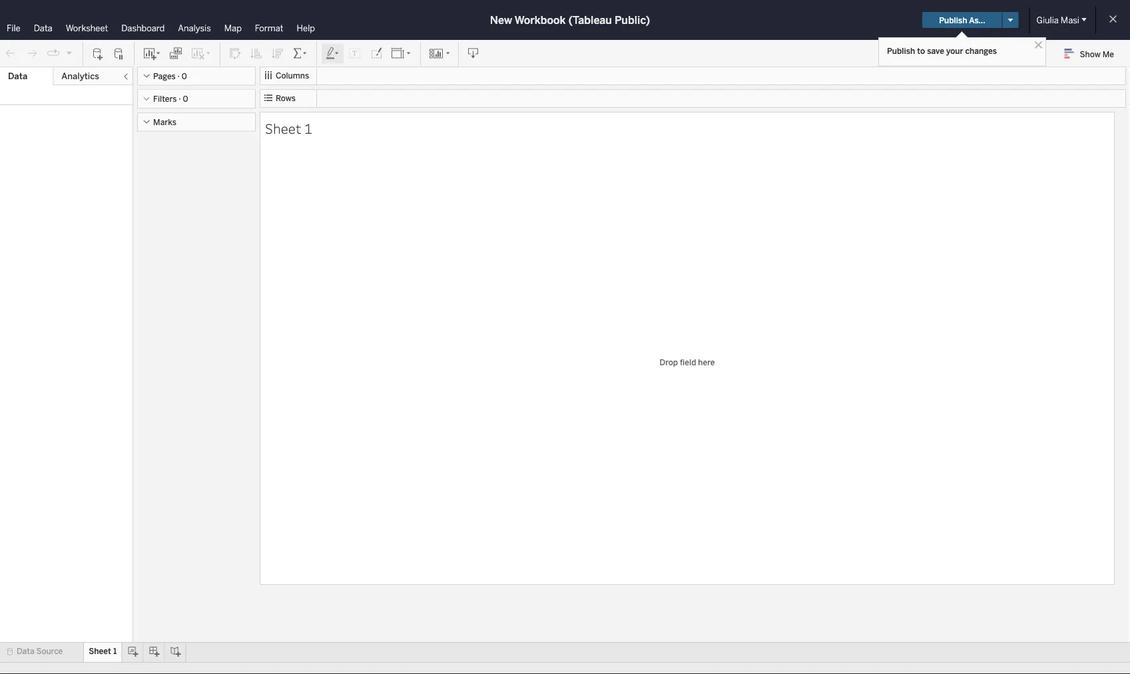 Task type: describe. For each thing, give the bounding box(es) containing it.
· for pages
[[178, 71, 180, 81]]

sort ascending image
[[250, 47, 263, 60]]

drop field here
[[660, 357, 715, 367]]

collapse image
[[122, 73, 130, 81]]

1 horizontal spatial sheet 1
[[265, 119, 312, 137]]

workbook
[[515, 14, 566, 26]]

pause auto updates image
[[113, 47, 126, 60]]

2 vertical spatial data
[[17, 647, 34, 657]]

giulia masi
[[1037, 15, 1080, 25]]

0 vertical spatial data
[[34, 23, 52, 33]]

as...
[[969, 15, 985, 25]]

· for filters
[[179, 94, 181, 104]]

changes
[[965, 46, 997, 56]]

filters · 0
[[153, 94, 188, 104]]

1 horizontal spatial replay animation image
[[65, 49, 73, 57]]

file
[[7, 23, 20, 33]]

filters
[[153, 94, 177, 104]]

pages
[[153, 71, 176, 81]]

public)
[[615, 14, 650, 26]]

help
[[297, 23, 315, 33]]

show me
[[1080, 49, 1114, 59]]

1 vertical spatial sheet
[[89, 647, 111, 657]]

swap rows and columns image
[[228, 47, 242, 60]]

me
[[1103, 49, 1114, 59]]

data source
[[17, 647, 63, 657]]

publish to save your changes
[[887, 46, 997, 56]]

publish for publish as...
[[939, 15, 967, 25]]

show/hide cards image
[[429, 47, 450, 60]]

0 horizontal spatial 1
[[113, 647, 117, 657]]

publish as... button
[[923, 12, 1002, 28]]

drop
[[660, 357, 678, 367]]

1 vertical spatial sheet 1
[[89, 647, 117, 657]]

redo image
[[25, 47, 39, 60]]

new workbook (tableau public)
[[490, 14, 650, 26]]

rows
[[276, 94, 296, 103]]

fit image
[[391, 47, 412, 60]]

publish as...
[[939, 15, 985, 25]]

format workbook image
[[370, 47, 383, 60]]



Task type: locate. For each thing, give the bounding box(es) containing it.
publish left to
[[887, 46, 915, 56]]

0 for pages · 0
[[182, 71, 187, 81]]

1 vertical spatial 0
[[183, 94, 188, 104]]

your
[[946, 46, 963, 56]]

1 vertical spatial publish
[[887, 46, 915, 56]]

0 horizontal spatial replay animation image
[[47, 47, 60, 60]]

replay animation image right redo icon
[[47, 47, 60, 60]]

1
[[304, 119, 312, 137], [113, 647, 117, 657]]

1 vertical spatial ·
[[179, 94, 181, 104]]

undo image
[[4, 47, 17, 60]]

1 right source
[[113, 647, 117, 657]]

data down undo icon
[[8, 71, 27, 82]]

replay animation image
[[47, 47, 60, 60], [65, 49, 73, 57]]

marks
[[153, 117, 176, 127]]

publish for publish to save your changes
[[887, 46, 915, 56]]

data up redo icon
[[34, 23, 52, 33]]

1 horizontal spatial publish
[[939, 15, 967, 25]]

sheet 1 down rows
[[265, 119, 312, 137]]

1 horizontal spatial 1
[[304, 119, 312, 137]]

0 horizontal spatial publish
[[887, 46, 915, 56]]

·
[[178, 71, 180, 81], [179, 94, 181, 104]]

0 horizontal spatial sheet 1
[[89, 647, 117, 657]]

format
[[255, 23, 283, 33]]

1 vertical spatial 1
[[113, 647, 117, 657]]

publish inside button
[[939, 15, 967, 25]]

publish left as...
[[939, 15, 967, 25]]

new worksheet image
[[143, 47, 161, 60]]

(tableau
[[569, 14, 612, 26]]

sheet 1 right source
[[89, 647, 117, 657]]

field
[[680, 357, 696, 367]]

0 horizontal spatial sheet
[[89, 647, 111, 657]]

1 horizontal spatial sheet
[[265, 119, 301, 137]]

clear sheet image
[[190, 47, 212, 60]]

source
[[36, 647, 63, 657]]

show
[[1080, 49, 1101, 59]]

0 right pages
[[182, 71, 187, 81]]

highlight image
[[325, 47, 340, 60]]

0 vertical spatial 0
[[182, 71, 187, 81]]

0 vertical spatial ·
[[178, 71, 180, 81]]

· right pages
[[178, 71, 180, 81]]

0 vertical spatial sheet
[[265, 119, 301, 137]]

sheet 1
[[265, 119, 312, 137], [89, 647, 117, 657]]

totals image
[[292, 47, 308, 60]]

0
[[182, 71, 187, 81], [183, 94, 188, 104]]

here
[[698, 357, 715, 367]]

0 vertical spatial 1
[[304, 119, 312, 137]]

1 down columns
[[304, 119, 312, 137]]

0 vertical spatial publish
[[939, 15, 967, 25]]

show labels image
[[348, 47, 362, 60]]

new
[[490, 14, 512, 26]]

duplicate image
[[169, 47, 182, 60]]

analysis
[[178, 23, 211, 33]]

close image
[[1032, 39, 1045, 51]]

to
[[917, 46, 925, 56]]

map
[[224, 23, 242, 33]]

giulia
[[1037, 15, 1059, 25]]

show me button
[[1059, 43, 1126, 64]]

0 vertical spatial sheet 1
[[265, 119, 312, 137]]

sheet down rows
[[265, 119, 301, 137]]

save
[[927, 46, 944, 56]]

replay animation image up analytics
[[65, 49, 73, 57]]

download image
[[467, 47, 480, 60]]

sheet
[[265, 119, 301, 137], [89, 647, 111, 657]]

masi
[[1061, 15, 1080, 25]]

publish
[[939, 15, 967, 25], [887, 46, 915, 56]]

sort descending image
[[271, 47, 284, 60]]

data left source
[[17, 647, 34, 657]]

· right filters
[[179, 94, 181, 104]]

sheet right source
[[89, 647, 111, 657]]

data
[[34, 23, 52, 33], [8, 71, 27, 82], [17, 647, 34, 657]]

worksheet
[[66, 23, 108, 33]]

columns
[[276, 71, 309, 81]]

analytics
[[61, 71, 99, 82]]

0 right filters
[[183, 94, 188, 104]]

pages · 0
[[153, 71, 187, 81]]

dashboard
[[121, 23, 165, 33]]

1 vertical spatial data
[[8, 71, 27, 82]]

new data source image
[[91, 47, 105, 60]]

0 for filters · 0
[[183, 94, 188, 104]]



Task type: vqa. For each thing, say whether or not it's contained in the screenshot.
YOU
no



